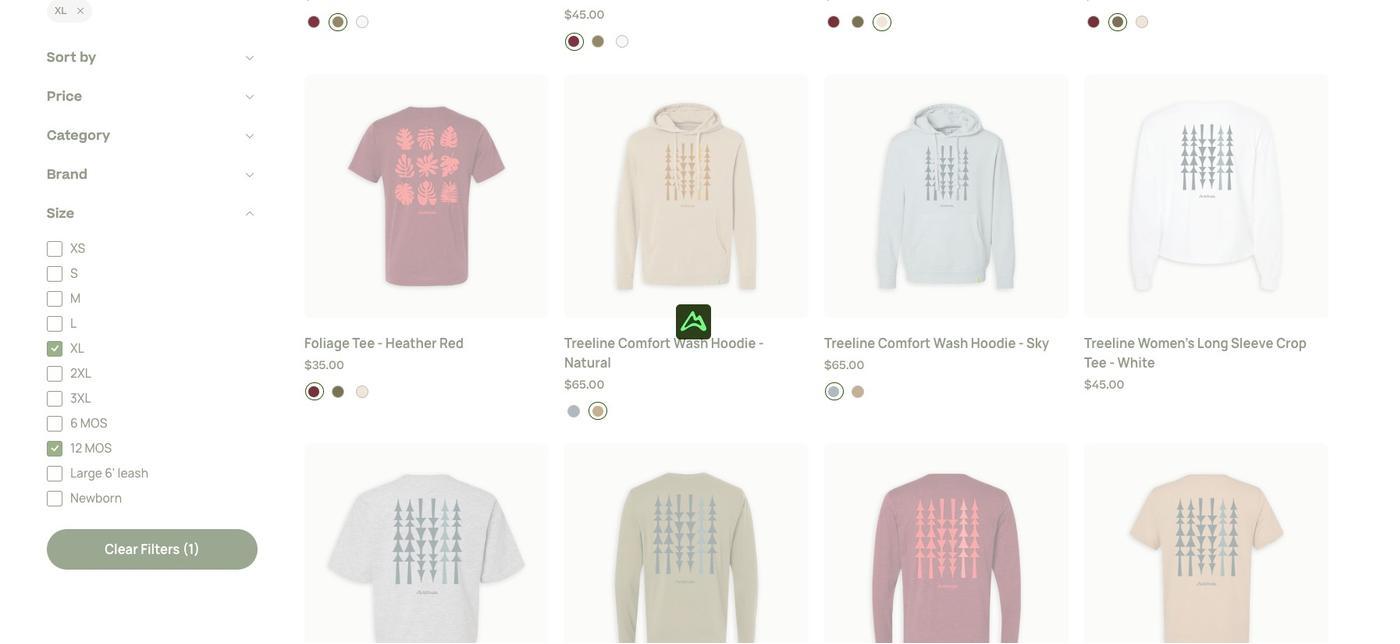 Task type: vqa. For each thing, say whether or not it's contained in the screenshot.
Explorer corresponding to Olive radio related to Everyday Explorer Beanie - Cream
no



Task type: locate. For each thing, give the bounding box(es) containing it.
0 horizontal spatial natural radio
[[589, 402, 608, 420]]

tee left white
[[1084, 354, 1107, 371]]

natural radio for leftmost heather red radio
[[353, 383, 372, 401]]

Heather Red radio
[[1085, 13, 1103, 31], [305, 383, 324, 401]]

heather pine image for heather red option
[[852, 16, 864, 28]]

1 horizontal spatial $65.00
[[824, 357, 864, 374]]

1 horizontal spatial natural radio
[[849, 383, 868, 401]]

large 6' leash
[[70, 466, 148, 482]]

0 vertical spatial natural radio
[[1133, 13, 1152, 31]]

natural radio right sky option on the bottom of page
[[589, 402, 608, 420]]

✕
[[77, 4, 84, 18]]

2 horizontal spatial natural radio
[[873, 13, 892, 31]]

$65.00 link for sky
[[824, 357, 1069, 375]]

1 horizontal spatial $45.00
[[1084, 377, 1124, 393]]

1 heather red image from the left
[[827, 16, 840, 28]]

12
[[70, 441, 82, 457]]

mos for 6 mos
[[80, 416, 107, 432]]

option group
[[305, 13, 549, 31], [825, 13, 1069, 31], [1085, 13, 1329, 31], [565, 32, 809, 50], [305, 383, 549, 401], [825, 383, 1069, 401], [565, 402, 809, 420]]

$45.00 down white
[[1084, 377, 1124, 393]]

heather pine image
[[852, 16, 864, 28], [592, 35, 604, 48]]

hoodie
[[711, 335, 756, 352], [971, 335, 1016, 352]]

tee
[[352, 335, 375, 352], [1084, 354, 1107, 371]]

0 vertical spatial xl
[[55, 4, 67, 18]]

wash inside treeline comfort wash hoodie - sky $65.00
[[933, 335, 968, 352]]

-
[[377, 335, 383, 352], [759, 335, 764, 352], [1019, 335, 1024, 352], [1109, 354, 1115, 371]]

foliage tee - heather red $35.00
[[304, 335, 464, 374]]

comfort inside treeline comfort wash hoodie - sky $65.00
[[878, 335, 931, 352]]

0 vertical spatial $65.00
[[824, 357, 864, 374]]

0 vertical spatial natural radio
[[873, 13, 892, 31]]

2 treeline from the left
[[824, 335, 875, 352]]

treeline up natural
[[564, 335, 615, 352]]

- inside the treeline women's long sleeve crop tee - white $45.00
[[1109, 354, 1115, 371]]

heather pine image for rightmost heather pine radio
[[1112, 16, 1124, 28]]

foliage
[[304, 335, 350, 352]]

3 treeline from the left
[[1084, 335, 1135, 352]]

12 mos
[[70, 441, 112, 457]]

0 horizontal spatial $65.00 link
[[564, 377, 809, 394]]

1 wash from the left
[[673, 335, 708, 352]]

$65.00 inside treeline comfort wash hoodie - sky $65.00
[[824, 357, 864, 374]]

heather pine radio left natural image
[[329, 383, 348, 401]]

Natural radio
[[1133, 13, 1152, 31], [353, 383, 372, 401]]

0 horizontal spatial heather pine image
[[592, 35, 604, 48]]

Sky radio
[[565, 402, 584, 420]]

foliage tee - heather red link
[[304, 334, 549, 353]]

0 horizontal spatial heather red radio
[[305, 383, 324, 401]]

$45.00 inside the treeline women's long sleeve crop tee - white $45.00
[[1084, 377, 1124, 393]]

mos for 12 mos
[[85, 441, 112, 457]]

1 vertical spatial xl
[[70, 341, 84, 357]]

0 vertical spatial heather red radio
[[1085, 13, 1103, 31]]

Sky radio
[[825, 383, 843, 401]]

0 horizontal spatial heather pine radio
[[329, 13, 348, 31]]

2 vertical spatial natural radio
[[589, 402, 608, 420]]

0 horizontal spatial hoodie
[[711, 335, 756, 352]]

natural radio right heather red option
[[873, 13, 892, 31]]

mos right 6
[[80, 416, 107, 432]]

1 horizontal spatial heather red image
[[1087, 16, 1100, 28]]

1 horizontal spatial natural radio
[[1133, 13, 1152, 31]]

0 horizontal spatial heather pine radio
[[329, 383, 348, 401]]

$45.00 up heather red rock option at the left top of page
[[564, 7, 605, 24]]

heather pine image
[[332, 16, 344, 28], [1112, 16, 1124, 28], [332, 385, 344, 398]]

1 vertical spatial heather pine radio
[[329, 383, 348, 401]]

sky
[[1027, 335, 1049, 352]]

tee right foliage
[[352, 335, 375, 352]]

natural image for right natural radio
[[876, 16, 888, 28]]

comfort
[[618, 335, 671, 352], [878, 335, 931, 352]]

wash inside treeline comfort wash hoodie - natural $65.00
[[673, 335, 708, 352]]

2 hoodie from the left
[[971, 335, 1016, 352]]

treeline inside the treeline women's long sleeve crop tee - white $45.00
[[1084, 335, 1135, 352]]

1 vertical spatial heather red radio
[[305, 383, 324, 401]]

$65.00 link for natural
[[564, 377, 809, 394]]

$65.00 inside treeline comfort wash hoodie - natural $65.00
[[564, 377, 604, 393]]

0 vertical spatial mos
[[80, 416, 107, 432]]

xl up the "2xl"
[[70, 341, 84, 357]]

heather red image inside option
[[827, 16, 840, 28]]

comfort inside treeline comfort wash hoodie - natural $65.00
[[618, 335, 671, 352]]

0 horizontal spatial treeline
[[564, 335, 615, 352]]

treeline for treeline comfort wash hoodie - natural
[[564, 335, 615, 352]]

leash
[[118, 466, 148, 482]]

treeline for treeline women's long sleeve crop tee - white
[[1084, 335, 1135, 352]]

1 horizontal spatial tee
[[1084, 354, 1107, 371]]

1 vertical spatial $65.00 link
[[564, 377, 809, 394]]

heather pine image right heather red rock option at the left top of page
[[592, 35, 604, 48]]

heather red image
[[827, 16, 840, 28], [1087, 16, 1100, 28]]

0 vertical spatial heather pine radio
[[849, 13, 868, 31]]

3xl
[[70, 391, 91, 407]]

$65.00 up sky radio
[[824, 357, 864, 374]]

0 horizontal spatial $65.00
[[564, 377, 604, 393]]

Heather Pine radio
[[849, 13, 868, 31], [329, 383, 348, 401]]

1 treeline from the left
[[564, 335, 615, 352]]

heather pine radio right heather red option
[[849, 13, 868, 31]]

$65.00 for treeline comfort wash hoodie - natural
[[564, 377, 604, 393]]

2 heather red image from the left
[[1087, 16, 1100, 28]]

treeline women's long sleeve crop tee - white link
[[1084, 334, 1329, 373]]

0 horizontal spatial tee
[[352, 335, 375, 352]]

6'
[[105, 466, 115, 482]]

0 vertical spatial $65.00 link
[[824, 357, 1069, 375]]

0 vertical spatial tee
[[352, 335, 375, 352]]

0 horizontal spatial comfort
[[618, 335, 671, 352]]

hoodie for treeline comfort wash hoodie - natural
[[711, 335, 756, 352]]

1 vertical spatial heather pine image
[[592, 35, 604, 48]]

size
[[47, 205, 74, 224]]

$65.00 link down "treeline comfort wash hoodie - sky" link
[[824, 357, 1069, 375]]

1 horizontal spatial treeline
[[824, 335, 875, 352]]

treeline up white
[[1084, 335, 1135, 352]]

1 vertical spatial mos
[[85, 441, 112, 457]]

mos right 12
[[85, 441, 112, 457]]

heather pine image right heather red option
[[852, 16, 864, 28]]

0 vertical spatial $45.00 link
[[564, 7, 809, 25]]

$45.00 link down treeline women's long sleeve crop tee - white link at right bottom
[[1084, 377, 1329, 394]]

treeline comfort wash hoodie - natural $65.00
[[564, 335, 764, 393]]

treeline inside treeline comfort wash hoodie - natural $65.00
[[564, 335, 615, 352]]

xl
[[55, 4, 67, 18], [70, 341, 84, 357]]

hoodie inside treeline comfort wash hoodie - natural $65.00
[[711, 335, 756, 352]]

$65.00
[[824, 357, 864, 374], [564, 377, 604, 393]]

Natural radio
[[873, 13, 892, 31], [849, 383, 868, 401], [589, 402, 608, 420]]

1 vertical spatial $45.00
[[1084, 377, 1124, 393]]

large
[[70, 466, 102, 482]]

treeline
[[564, 335, 615, 352], [824, 335, 875, 352], [1084, 335, 1135, 352]]

newborn
[[70, 491, 122, 507]]

treeline for treeline comfort wash hoodie - sky
[[824, 335, 875, 352]]

Heather Red Rock radio
[[565, 32, 584, 50]]

$65.00 link down treeline comfort wash hoodie - natural 'link'
[[564, 377, 809, 394]]

2 horizontal spatial treeline
[[1084, 335, 1135, 352]]

0 horizontal spatial natural radio
[[353, 383, 372, 401]]

mos
[[80, 416, 107, 432], [85, 441, 112, 457]]

long
[[1197, 335, 1228, 352]]

0 horizontal spatial heather red image
[[827, 16, 840, 28]]

heather pine radio for heather red option
[[849, 13, 868, 31]]

1 horizontal spatial hoodie
[[971, 335, 1016, 352]]

1 horizontal spatial comfort
[[878, 335, 931, 352]]

treeline comfort wash hoodie - natural link
[[564, 334, 809, 373]]

1 horizontal spatial wash
[[933, 335, 968, 352]]

1 vertical spatial $65.00
[[564, 377, 604, 393]]

1 hoodie from the left
[[711, 335, 756, 352]]

$45.00
[[564, 7, 605, 24], [1084, 377, 1124, 393]]

1 horizontal spatial $65.00 link
[[824, 357, 1069, 375]]

treeline up sky radio
[[824, 335, 875, 352]]

$65.00 down natural
[[564, 377, 604, 393]]

heather pine image inside radio
[[592, 35, 604, 48]]

comfort for treeline comfort wash hoodie - sky
[[878, 335, 931, 352]]

tee inside the treeline women's long sleeve crop tee - white $45.00
[[1084, 354, 1107, 371]]

natural radio for treeline comfort wash hoodie - sky
[[849, 383, 868, 401]]

heather pine image for heather pine radio related to vintage white radio
[[332, 16, 344, 28]]

Heather Pine radio
[[329, 13, 348, 31], [1109, 13, 1128, 31], [589, 32, 608, 50]]

treeline inside treeline comfort wash hoodie - sky $65.00
[[824, 335, 875, 352]]

$65.00 link
[[824, 357, 1069, 375], [564, 377, 809, 394]]

1 vertical spatial $45.00 link
[[1084, 377, 1329, 394]]

natural image
[[876, 16, 888, 28], [1136, 16, 1148, 28], [852, 385, 864, 398], [592, 405, 604, 417]]

women's
[[1138, 335, 1195, 352]]

Heather Red radio
[[825, 13, 843, 31]]

2xl
[[70, 366, 91, 382]]

2 comfort from the left
[[878, 335, 931, 352]]

0 horizontal spatial $45.00
[[564, 7, 605, 24]]

1 horizontal spatial heather red radio
[[1085, 13, 1103, 31]]

hoodie inside treeline comfort wash hoodie - sky $65.00
[[971, 335, 1016, 352]]

$45.00 link
[[564, 7, 809, 25], [1084, 377, 1329, 394]]

2 wash from the left
[[933, 335, 968, 352]]

1 horizontal spatial heather pine radio
[[849, 13, 868, 31]]

1 vertical spatial natural radio
[[849, 383, 868, 401]]

xs
[[70, 241, 85, 257]]

wash
[[673, 335, 708, 352], [933, 335, 968, 352]]

hoodie for treeline comfort wash hoodie - sky
[[971, 335, 1016, 352]]

1 horizontal spatial heather pine radio
[[589, 32, 608, 50]]

1 vertical spatial natural radio
[[353, 383, 372, 401]]

1 vertical spatial tee
[[1084, 354, 1107, 371]]

1 comfort from the left
[[618, 335, 671, 352]]

heather
[[386, 335, 437, 352]]

natural radio right sky radio
[[849, 383, 868, 401]]

s
[[70, 266, 78, 282]]

$45.00 link up vintage white option
[[564, 7, 809, 25]]

0 vertical spatial heather pine image
[[852, 16, 864, 28]]

1 horizontal spatial heather pine image
[[852, 16, 864, 28]]

xl left ✕
[[55, 4, 67, 18]]

0 horizontal spatial wash
[[673, 335, 708, 352]]



Task type: describe. For each thing, give the bounding box(es) containing it.
natural image
[[356, 385, 368, 398]]

s m
[[70, 266, 81, 307]]

Vintage White radio
[[353, 13, 372, 31]]

heather pine image for heather red rock option at the left top of page
[[592, 35, 604, 48]]

natural image for treeline comfort wash hoodie - sky's natural radio
[[852, 385, 864, 398]]

Vintage White radio
[[613, 32, 632, 50]]

treeline women's long sleeve crop tee - white $45.00
[[1084, 335, 1307, 393]]

1 horizontal spatial xl
[[70, 341, 84, 357]]

- inside treeline comfort wash hoodie - natural $65.00
[[759, 335, 764, 352]]

6
[[70, 416, 78, 432]]

1 link
[[47, 530, 258, 570]]

heather pine radio for leftmost heather red radio
[[329, 383, 348, 401]]

wash for natural
[[673, 335, 708, 352]]

sky image
[[568, 405, 580, 417]]

natural radio for treeline comfort wash hoodie - natural
[[589, 402, 608, 420]]

crop
[[1276, 335, 1307, 352]]

natural radio for the right heather red radio
[[1133, 13, 1152, 31]]

6 mos
[[70, 416, 107, 432]]

natural
[[564, 354, 611, 371]]

Heather Red Rock radio
[[305, 13, 324, 31]]

comfort for treeline comfort wash hoodie - natural
[[618, 335, 671, 352]]

heather red image for the right heather red radio
[[1087, 16, 1100, 28]]

- inside treeline comfort wash hoodie - sky $65.00
[[1019, 335, 1024, 352]]

0 horizontal spatial $45.00 link
[[564, 7, 809, 25]]

1 horizontal spatial $45.00 link
[[1084, 377, 1329, 394]]

l xl
[[70, 316, 84, 357]]

white
[[1117, 354, 1155, 371]]

$35.00
[[304, 357, 344, 374]]

sky image
[[827, 385, 840, 398]]

heather red image for heather red option
[[827, 16, 840, 28]]

wash for sky
[[933, 335, 968, 352]]

heather pine radio for vintage white option
[[589, 32, 608, 50]]

1
[[188, 542, 194, 559]]

heather red rock image
[[568, 35, 580, 48]]

sleeve
[[1231, 335, 1274, 352]]

2 horizontal spatial heather pine radio
[[1109, 13, 1128, 31]]

vintage white image
[[356, 16, 368, 28]]

vintage white image
[[616, 35, 628, 48]]

tee inside foliage tee - heather red $35.00
[[352, 335, 375, 352]]

m
[[70, 291, 81, 307]]

treeline comfort wash hoodie - sky $65.00
[[824, 335, 1049, 374]]

$35.00 link
[[304, 357, 549, 375]]

heather red rock image
[[308, 16, 320, 28]]

$65.00 for treeline comfort wash hoodie - sky
[[824, 357, 864, 374]]

heather red image
[[308, 385, 320, 398]]

treeline comfort wash hoodie - sky link
[[824, 334, 1069, 353]]

l
[[70, 316, 77, 332]]

heather pine radio for vintage white radio
[[329, 13, 348, 31]]

red
[[440, 335, 464, 352]]

natural image for natural radio for treeline comfort wash hoodie - natural
[[592, 405, 604, 417]]

- inside foliage tee - heather red $35.00
[[377, 335, 383, 352]]

size button
[[47, 195, 258, 234]]

0 horizontal spatial xl
[[55, 4, 67, 18]]

0 vertical spatial $45.00
[[564, 7, 605, 24]]



